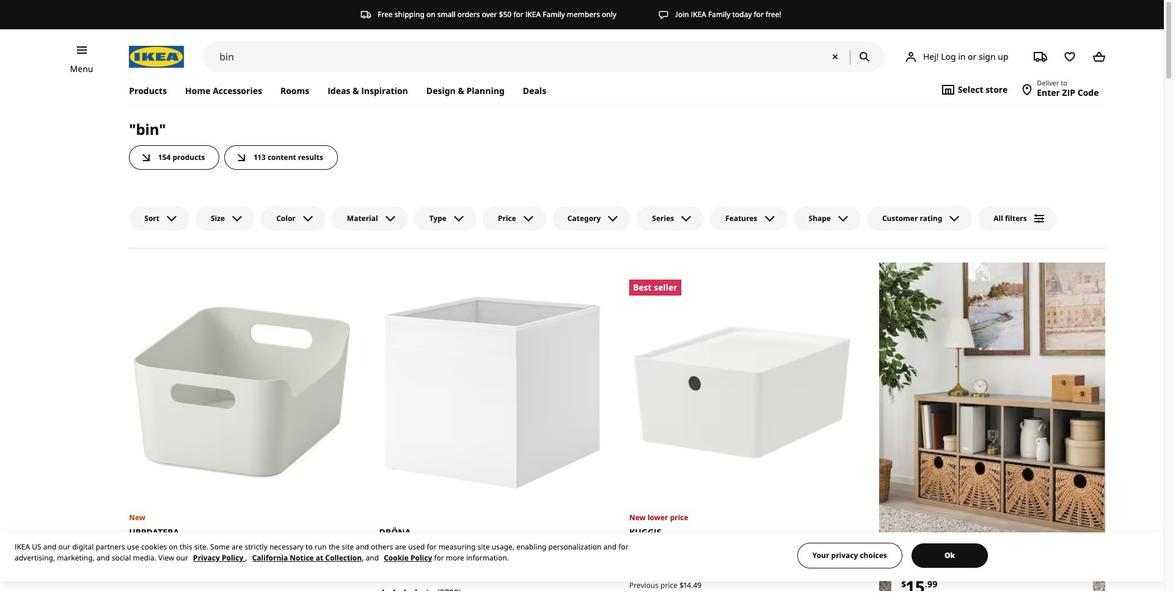 Task type: describe. For each thing, give the bounding box(es) containing it.
review: 4.7 out of 5 stars. total reviews: 3799 image
[[376, 586, 435, 592]]



Task type: vqa. For each thing, say whether or not it's contained in the screenshot.
tend
no



Task type: locate. For each thing, give the bounding box(es) containing it.
None search field
[[204, 42, 885, 72]]

ikea logotype, go to start page image
[[129, 46, 184, 68]]

Search by product text field
[[204, 42, 885, 72]]



